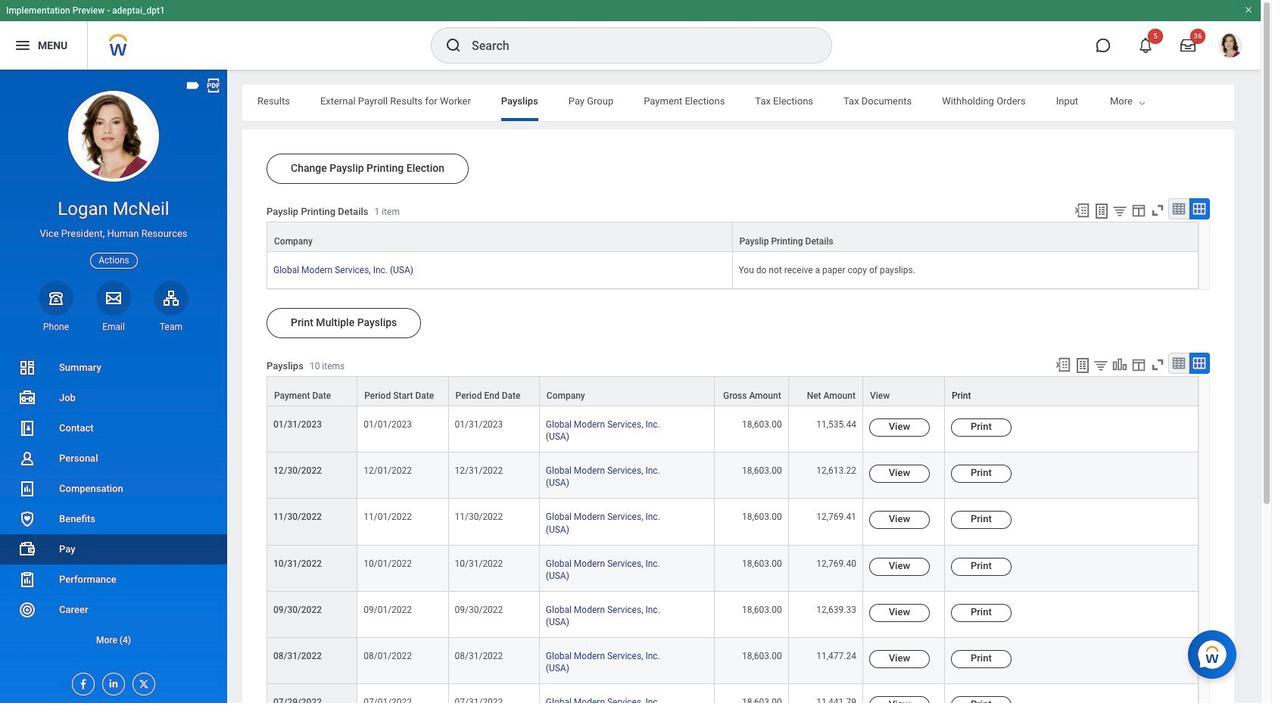 Task type: describe. For each thing, give the bounding box(es) containing it.
2 fullscreen image from the top
[[1150, 357, 1167, 374]]

3 row from the top
[[267, 377, 1199, 407]]

view printable version (pdf) image
[[205, 77, 222, 94]]

search image
[[445, 36, 463, 55]]

notifications large image
[[1139, 38, 1154, 53]]

view team image
[[162, 289, 180, 307]]

toolbar for 3rd row
[[1048, 353, 1211, 377]]

compensation image
[[18, 480, 36, 498]]

tag image
[[185, 77, 202, 94]]

8 row from the top
[[267, 592, 1199, 639]]

6 row from the top
[[267, 500, 1199, 546]]

job image
[[18, 389, 36, 408]]

5 row from the top
[[267, 453, 1199, 500]]

4 row from the top
[[267, 407, 1199, 453]]

career image
[[18, 601, 36, 620]]

navigation pane region
[[0, 70, 227, 704]]

benefits image
[[18, 511, 36, 529]]

2 row from the top
[[267, 252, 1199, 289]]

10 row from the top
[[267, 685, 1199, 704]]

justify image
[[14, 36, 32, 55]]

x image
[[133, 674, 150, 691]]

pay image
[[18, 541, 36, 559]]

export to excel image for export to worksheets image
[[1074, 202, 1091, 219]]

contact image
[[18, 420, 36, 438]]

select to filter grid data image
[[1112, 203, 1129, 219]]

phone image
[[45, 289, 67, 307]]

close environment banner image
[[1245, 5, 1254, 14]]

select to filter grid data image
[[1093, 358, 1110, 374]]

table image for expand table icon
[[1172, 202, 1187, 217]]

1 row from the top
[[267, 222, 1199, 252]]



Task type: vqa. For each thing, say whether or not it's contained in the screenshot.
tab panel
no



Task type: locate. For each thing, give the bounding box(es) containing it.
0 vertical spatial table image
[[1172, 202, 1187, 217]]

1 vertical spatial toolbar
[[1048, 353, 1211, 377]]

export to excel image left export to worksheets icon on the bottom of page
[[1055, 357, 1072, 374]]

click to view/edit grid preferences image right select to filter grid data icon at right bottom
[[1131, 357, 1148, 374]]

phone logan mcneil element
[[39, 321, 73, 333]]

fullscreen image left expand table image
[[1150, 357, 1167, 374]]

click to view/edit grid preferences image
[[1131, 202, 1148, 219], [1131, 357, 1148, 374]]

1 vertical spatial table image
[[1172, 356, 1187, 371]]

export to excel image for export to worksheets icon on the bottom of page
[[1055, 357, 1072, 374]]

1 click to view/edit grid preferences image from the top
[[1131, 202, 1148, 219]]

1 fullscreen image from the top
[[1150, 202, 1167, 219]]

fullscreen image
[[1150, 202, 1167, 219], [1150, 357, 1167, 374]]

summary image
[[18, 359, 36, 377]]

1 vertical spatial fullscreen image
[[1150, 357, 1167, 374]]

export to excel image left export to worksheets image
[[1074, 202, 1091, 219]]

mail image
[[105, 289, 123, 307]]

0 horizontal spatial export to excel image
[[1055, 357, 1072, 374]]

9 row from the top
[[267, 639, 1199, 685]]

export to excel image
[[1074, 202, 1091, 219], [1055, 357, 1072, 374]]

list
[[0, 353, 227, 656]]

team logan mcneil element
[[154, 321, 189, 333]]

click to view/edit grid preferences image right select to filter grid data image
[[1131, 202, 1148, 219]]

tab list
[[242, 85, 1273, 121]]

2 table image from the top
[[1172, 356, 1187, 371]]

banner
[[0, 0, 1261, 70]]

0 vertical spatial click to view/edit grid preferences image
[[1131, 202, 1148, 219]]

2 click to view/edit grid preferences image from the top
[[1131, 357, 1148, 374]]

table image left expand table image
[[1172, 356, 1187, 371]]

table image
[[1172, 202, 1187, 217], [1172, 356, 1187, 371]]

fullscreen image right select to filter grid data image
[[1150, 202, 1167, 219]]

email logan mcneil element
[[96, 321, 131, 333]]

facebook image
[[73, 674, 89, 691]]

profile logan mcneil image
[[1219, 33, 1243, 61]]

export to worksheets image
[[1093, 202, 1111, 220]]

0 vertical spatial export to excel image
[[1074, 202, 1091, 219]]

1 horizontal spatial export to excel image
[[1074, 202, 1091, 219]]

expand table image
[[1192, 202, 1208, 217]]

Search Workday  search field
[[472, 29, 801, 62]]

personal image
[[18, 450, 36, 468]]

inbox large image
[[1181, 38, 1196, 53]]

0 vertical spatial fullscreen image
[[1150, 202, 1167, 219]]

table image left expand table icon
[[1172, 202, 1187, 217]]

row
[[267, 222, 1199, 252], [267, 252, 1199, 289], [267, 377, 1199, 407], [267, 407, 1199, 453], [267, 453, 1199, 500], [267, 500, 1199, 546], [267, 546, 1199, 592], [267, 592, 1199, 639], [267, 639, 1199, 685], [267, 685, 1199, 704]]

7 row from the top
[[267, 546, 1199, 592]]

expand table image
[[1192, 356, 1208, 371]]

1 vertical spatial click to view/edit grid preferences image
[[1131, 357, 1148, 374]]

linkedin image
[[103, 674, 120, 690]]

toolbar for 1st row from the top of the page
[[1067, 198, 1211, 222]]

1 vertical spatial export to excel image
[[1055, 357, 1072, 374]]

0 vertical spatial toolbar
[[1067, 198, 1211, 222]]

performance image
[[18, 571, 36, 589]]

export to worksheets image
[[1074, 357, 1092, 375]]

table image for expand table image
[[1172, 356, 1187, 371]]

1 table image from the top
[[1172, 202, 1187, 217]]

toolbar
[[1067, 198, 1211, 222], [1048, 353, 1211, 377]]



